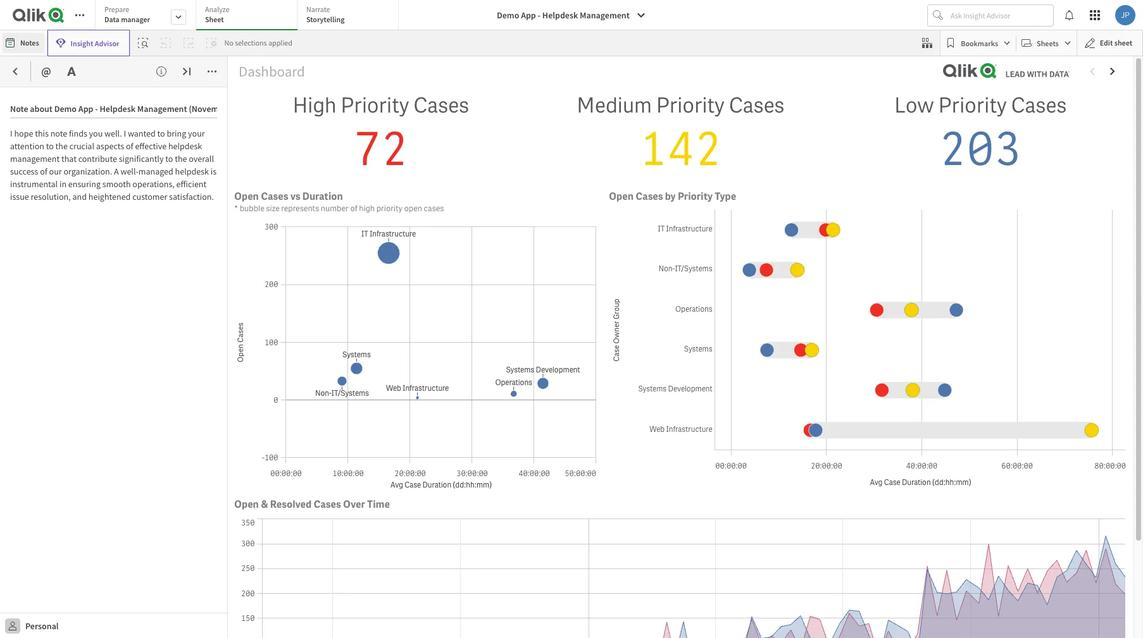 Task type: describe. For each thing, give the bounding box(es) containing it.
time
[[367, 498, 390, 512]]

0 vertical spatial helpdesk
[[168, 141, 202, 152]]

demo app - helpdesk management button
[[489, 5, 654, 25]]

over
[[343, 498, 365, 512]]

203
[[939, 119, 1022, 180]]

@
[[41, 64, 51, 79]]

Ask Insight Advisor text field
[[948, 5, 1054, 25]]

insight advisor
[[71, 38, 119, 48]]

resolution,
[[31, 191, 71, 203]]

cases
[[424, 203, 444, 214]]

edit
[[1100, 38, 1113, 47]]

expand image
[[182, 66, 192, 77]]

vs
[[290, 190, 300, 203]]

priority for 203
[[939, 92, 1007, 119]]

priority for 72
[[341, 92, 409, 119]]

narrate storytelling
[[306, 4, 345, 24]]

selections tool image
[[923, 38, 933, 48]]

0 horizontal spatial to
[[46, 141, 54, 152]]

our
[[49, 166, 62, 177]]

prepare data manager
[[104, 4, 150, 24]]

personal
[[25, 621, 59, 632]]

management
[[580, 9, 630, 21]]

72
[[353, 119, 409, 180]]

james peterson image
[[1116, 5, 1136, 25]]

this
[[35, 128, 49, 139]]

hope
[[14, 128, 33, 139]]

Note title text field
[[10, 98, 217, 118]]

contribute
[[78, 153, 117, 165]]

i hope this note finds you well. i wanted to bring your attention to the crucial aspects of effective helpdesk management that contribute significantly to the overall success of our organization. a well-managed helpdesk is instrumental in ensuring smooth operations, efficient issue resolution, and heightened customer satisfaction.
[[10, 128, 218, 203]]

low priority cases 203
[[895, 92, 1067, 180]]

cases inside low priority cases 203
[[1011, 92, 1067, 119]]

aspects
[[96, 141, 124, 152]]

app
[[521, 9, 536, 21]]

open
[[404, 203, 422, 214]]

ensuring
[[68, 179, 101, 190]]

and
[[73, 191, 87, 203]]

priority for 142
[[656, 92, 725, 119]]

cases inside high priority cases 72
[[414, 92, 469, 119]]

open & resolved cases over time
[[234, 498, 390, 512]]

edit sheet button
[[1077, 30, 1143, 56]]

satisfaction.
[[169, 191, 214, 203]]

details image
[[156, 66, 167, 77]]

bookmarks
[[961, 38, 999, 48]]

medium priority cases 142
[[577, 92, 785, 180]]

that
[[61, 153, 77, 165]]

@ button
[[36, 61, 56, 82]]

narrate
[[306, 4, 330, 14]]

a
[[114, 166, 119, 177]]

2 i from the left
[[124, 128, 126, 139]]

bubble
[[240, 203, 264, 214]]

2 horizontal spatial to
[[165, 153, 173, 165]]

notes button
[[3, 33, 44, 53]]

sheets
[[1037, 38, 1059, 48]]

helpdesk
[[542, 9, 578, 21]]

&
[[261, 498, 268, 512]]

back image
[[10, 66, 20, 77]]

*
[[234, 203, 238, 214]]

low
[[895, 92, 934, 119]]

heightened
[[89, 191, 131, 203]]

edit sheet
[[1100, 38, 1133, 47]]

represents
[[281, 203, 319, 214]]

your
[[188, 128, 205, 139]]

0 vertical spatial of
[[126, 141, 133, 152]]

bookmarks button
[[944, 33, 1014, 53]]

toggle formatting image
[[66, 66, 76, 77]]

open cases by priority type
[[609, 190, 736, 203]]

wanted
[[128, 128, 156, 139]]

well.
[[104, 128, 122, 139]]

sheet
[[205, 15, 224, 24]]

number
[[321, 203, 349, 214]]

insight
[[71, 38, 93, 48]]

resolved
[[270, 498, 312, 512]]

managed
[[139, 166, 173, 177]]

duration
[[302, 190, 343, 203]]

1 vertical spatial helpdesk
[[175, 166, 209, 177]]

sheet
[[1115, 38, 1133, 47]]

open for open & resolved cases over time
[[234, 498, 259, 512]]

note
[[50, 128, 67, 139]]

142
[[640, 119, 722, 180]]

0 vertical spatial to
[[157, 128, 165, 139]]

open for open cases vs duration * bubble size represents number of high priority open cases
[[234, 190, 259, 203]]

open for open cases by priority type
[[609, 190, 634, 203]]

efficient
[[176, 179, 207, 190]]

demo
[[497, 9, 519, 21]]

no
[[224, 38, 233, 47]]

1 vertical spatial the
[[175, 153, 187, 165]]



Task type: locate. For each thing, give the bounding box(es) containing it.
of left our
[[40, 166, 47, 177]]

open cases vs duration * bubble size represents number of high priority open cases
[[234, 190, 444, 214]]

priority inside low priority cases 203
[[939, 92, 1007, 119]]

finds
[[69, 128, 87, 139]]

2 vertical spatial to
[[165, 153, 173, 165]]

data
[[104, 15, 120, 24]]

success
[[10, 166, 38, 177]]

of inside open cases vs duration * bubble size represents number of high priority open cases
[[350, 203, 358, 214]]

-
[[538, 9, 541, 21]]

1 horizontal spatial i
[[124, 128, 126, 139]]

instrumental
[[10, 179, 58, 190]]

priority inside medium priority cases 142
[[656, 92, 725, 119]]

1 horizontal spatial of
[[126, 141, 133, 152]]

1 horizontal spatial to
[[157, 128, 165, 139]]

applied
[[268, 38, 292, 47]]

prepare
[[104, 4, 129, 14]]

2 horizontal spatial of
[[350, 203, 358, 214]]

i right well. on the left of the page
[[124, 128, 126, 139]]

to up managed
[[165, 153, 173, 165]]

tab list
[[95, 0, 403, 32]]

demo app - helpdesk management
[[497, 9, 630, 21]]

analyze sheet
[[205, 4, 229, 24]]

tab list inside application
[[95, 0, 403, 32]]

manager
[[121, 15, 150, 24]]

helpdesk down bring
[[168, 141, 202, 152]]

Note Body text field
[[10, 118, 218, 514]]

medium
[[577, 92, 652, 119]]

of left high
[[350, 203, 358, 214]]

is
[[211, 166, 217, 177]]

open left the by
[[609, 190, 634, 203]]

high
[[293, 92, 337, 119]]

0 vertical spatial the
[[55, 141, 68, 152]]

0 horizontal spatial the
[[55, 141, 68, 152]]

by
[[665, 190, 676, 203]]

bring
[[167, 128, 186, 139]]

cases inside open cases vs duration * bubble size represents number of high priority open cases
[[261, 190, 288, 203]]

high priority cases 72
[[293, 92, 469, 180]]

2 vertical spatial of
[[350, 203, 358, 214]]

to down this
[[46, 141, 54, 152]]

organization.
[[64, 166, 112, 177]]

attention
[[10, 141, 44, 152]]

advisor
[[95, 38, 119, 48]]

the left overall
[[175, 153, 187, 165]]

you
[[89, 128, 103, 139]]

application containing 72
[[0, 0, 1143, 639]]

open
[[234, 190, 259, 203], [609, 190, 634, 203], [234, 498, 259, 512]]

analyze
[[205, 4, 229, 14]]

1 i from the left
[[10, 128, 12, 139]]

sheets button
[[1019, 33, 1074, 53]]

no selections applied
[[224, 38, 292, 47]]

application
[[0, 0, 1143, 639]]

open left &
[[234, 498, 259, 512]]

high
[[359, 203, 375, 214]]

selections
[[235, 38, 267, 47]]

1 horizontal spatial the
[[175, 153, 187, 165]]

i left hope
[[10, 128, 12, 139]]

1 vertical spatial of
[[40, 166, 47, 177]]

significantly
[[119, 153, 164, 165]]

in
[[59, 179, 67, 190]]

helpdesk up "efficient"
[[175, 166, 209, 177]]

issue
[[10, 191, 29, 203]]

operations,
[[133, 179, 175, 190]]

smooth
[[102, 179, 131, 190]]

type
[[715, 190, 736, 203]]

open inside open cases vs duration * bubble size represents number of high priority open cases
[[234, 190, 259, 203]]

customer
[[132, 191, 167, 203]]

priority
[[341, 92, 409, 119], [656, 92, 725, 119], [939, 92, 1007, 119], [678, 190, 713, 203]]

the
[[55, 141, 68, 152], [175, 153, 187, 165]]

smart search image
[[138, 38, 148, 48]]

0 horizontal spatial of
[[40, 166, 47, 177]]

to
[[157, 128, 165, 139], [46, 141, 54, 152], [165, 153, 173, 165]]

to left bring
[[157, 128, 165, 139]]

insight advisor button
[[47, 30, 130, 56]]

tab list containing prepare
[[95, 0, 403, 32]]

well-
[[121, 166, 139, 177]]

priority
[[376, 203, 403, 214]]

storytelling
[[306, 15, 345, 24]]

the down 'note' at the left of page
[[55, 141, 68, 152]]

of up "significantly"
[[126, 141, 133, 152]]

overall
[[189, 153, 214, 165]]

1 vertical spatial to
[[46, 141, 54, 152]]

of
[[126, 141, 133, 152], [40, 166, 47, 177], [350, 203, 358, 214]]

next sheet: performance image
[[1108, 67, 1118, 77]]

cases inside medium priority cases 142
[[729, 92, 785, 119]]

management
[[10, 153, 60, 165]]

effective
[[135, 141, 167, 152]]

notes
[[20, 38, 39, 47]]

helpdesk
[[168, 141, 202, 152], [175, 166, 209, 177]]

priority inside high priority cases 72
[[341, 92, 409, 119]]

crucial
[[69, 141, 94, 152]]

open left size
[[234, 190, 259, 203]]

size
[[266, 203, 280, 214]]

0 horizontal spatial i
[[10, 128, 12, 139]]



Task type: vqa. For each thing, say whether or not it's contained in the screenshot.
SMOOTH
yes



